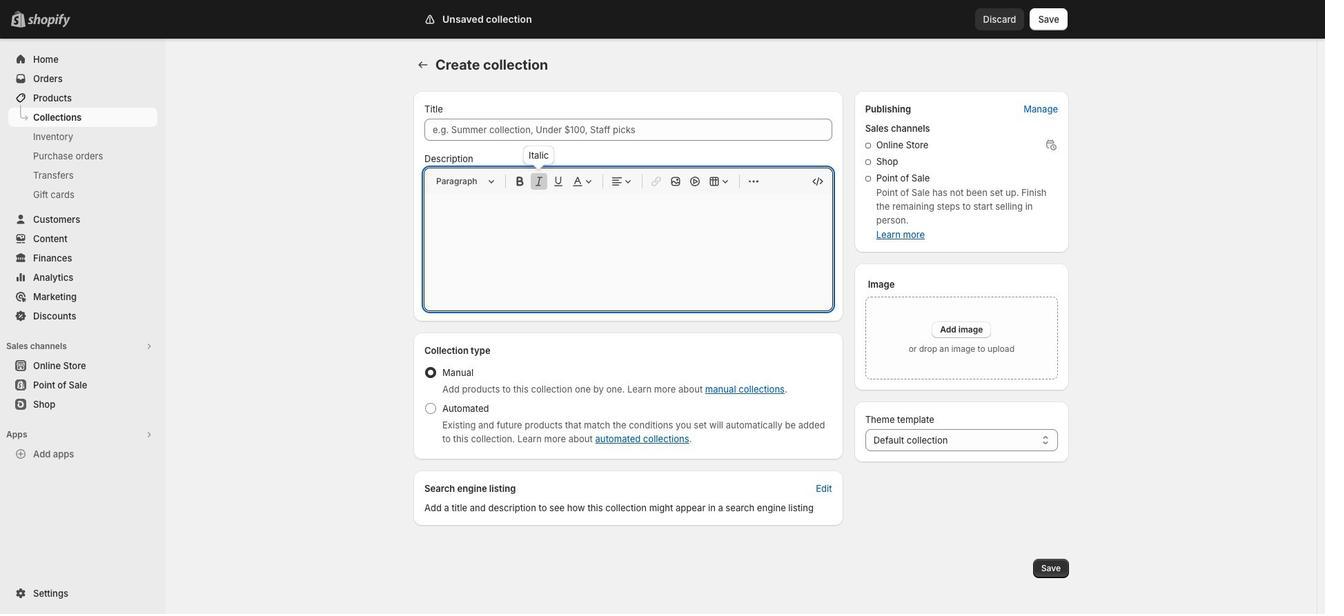 Task type: locate. For each thing, give the bounding box(es) containing it.
tooltip
[[524, 146, 555, 165]]

shopify image
[[30, 14, 73, 28]]



Task type: vqa. For each thing, say whether or not it's contained in the screenshot.
first LABEL from right
no



Task type: describe. For each thing, give the bounding box(es) containing it.
e.g. Summer collection, Under $100, Staff picks text field
[[425, 119, 832, 141]]



